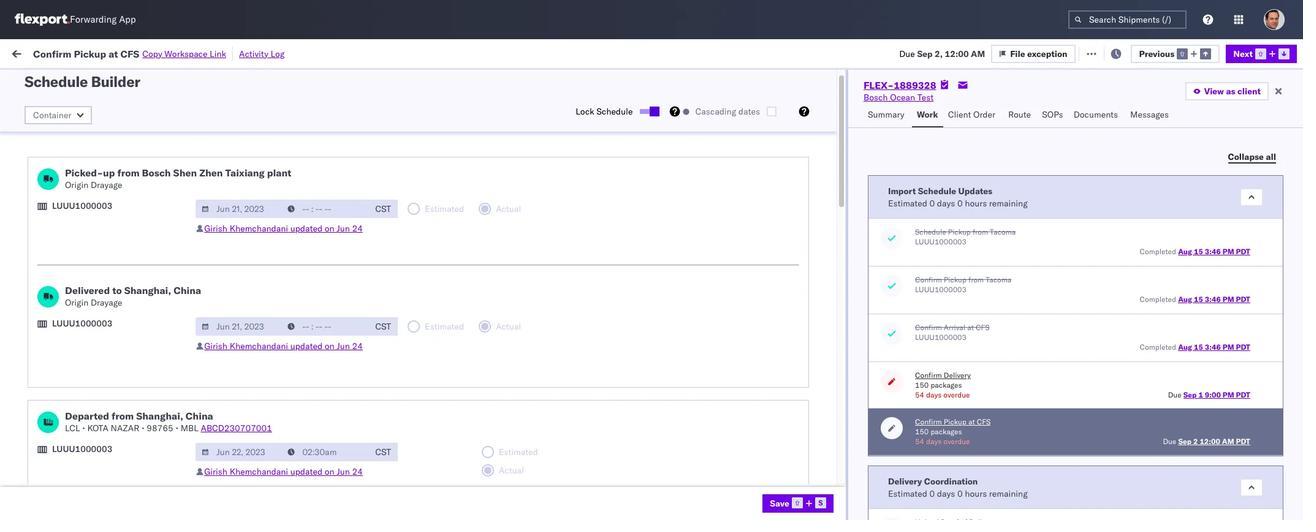 Task type: locate. For each thing, give the bounding box(es) containing it.
girish khemchandani updated on jun 24 button for delivered to shanghai, china
[[204, 341, 363, 352]]

0 vertical spatial remaining
[[990, 198, 1028, 209]]

0 vertical spatial 150
[[915, 381, 929, 390]]

tacoma for confirm pickup from tacoma
[[986, 275, 1012, 284]]

file exception
[[1094, 48, 1151, 59], [1011, 48, 1068, 59]]

0 vertical spatial khemchandani
[[230, 223, 288, 234]]

3 cst from the top
[[375, 447, 391, 458]]

0 vertical spatial 3:46
[[1205, 247, 1221, 256]]

0 horizontal spatial container
[[33, 110, 71, 121]]

confirm for confirm pickup at cfs copy workspace link
[[33, 48, 71, 60]]

pickup down confirm delivery 150 packages on the right
[[944, 418, 967, 427]]

2 updated from the top
[[290, 341, 323, 352]]

cfs for confirm pickup at cfs copy workspace link
[[120, 48, 139, 60]]

exception up mbl/mawb numbers button
[[1028, 48, 1068, 59]]

shanghai, inside the departed from shanghai, china lcl • kota nazar • 98765 • mbl abcd230707001
[[136, 410, 183, 422]]

container numbers
[[883, 99, 948, 108]]

2 packages from the top
[[931, 427, 962, 437]]

1 fcl from the top
[[465, 156, 481, 167]]

1 vertical spatial updated
[[290, 341, 323, 352]]

-- right confirm delivery 150 packages on the right
[[977, 372, 987, 383]]

0
[[930, 198, 935, 209], [958, 198, 963, 209], [930, 488, 935, 499], [958, 488, 963, 499]]

2 vertical spatial girish khemchandani updated on jun 24 button
[[204, 467, 363, 478]]

1 hours from the top
[[965, 198, 987, 209]]

0 vertical spatial china
[[174, 284, 201, 297]]

work,
[[130, 76, 149, 85]]

0 vertical spatial nazar
[[111, 423, 139, 434]]

1 vertical spatial 1873441
[[814, 183, 852, 194]]

0 vertical spatial mmm d, yyyy text field
[[196, 318, 283, 336]]

2 numbers from the left
[[1021, 99, 1052, 108]]

-- : -- -- text field
[[282, 200, 369, 218], [282, 318, 369, 336]]

nazar inside the departed from shanghai, china lcl • kota nazar • 98765 • mbl abcd230707001
[[111, 423, 139, 434]]

completed inside confirm arrival at cfs luuu1000003 completed aug 15 3:46 pm pdt
[[1140, 343, 1177, 352]]

2 fcl from the top
[[465, 210, 481, 221]]

3 unknown from the top
[[229, 183, 268, 194]]

confirm for confirm arrival at cfs luuu1000003 completed aug 15 3:46 pm pdt
[[915, 323, 942, 332]]

los inside the schedule pickup from los angeles, ca button
[[101, 344, 115, 355]]

packages up confirm pickup at cfs button
[[931, 381, 962, 390]]

client order
[[948, 109, 996, 120]]

los up confirm pickup from los angeles, ca link
[[101, 344, 115, 355]]

24 for picked-up from bosch shen zhen taixiang plant
[[352, 223, 363, 234]]

2 khemchandani from the top
[[230, 341, 288, 352]]

2 54 from the top
[[915, 437, 925, 446]]

message
[[165, 48, 200, 59]]

angeles, up the departed from shanghai, china lcl • kota nazar • 98765 • mbl abcd230707001 on the left
[[132, 398, 165, 409]]

3 girish khemchandani updated on jun 24 from the top
[[204, 467, 363, 478]]

shanghai, for to
[[124, 284, 171, 297]]

5 resize handle column header from the left
[[604, 95, 618, 521]]

1 mmm d, yyyy text field from the top
[[196, 318, 283, 336]]

next button
[[1226, 44, 1297, 63]]

taixiang
[[225, 167, 265, 179]]

for right 'kota nazar' link
[[437, 483, 448, 494]]

5 ocean fcl from the top
[[438, 399, 481, 410]]

lcl inside the departed from shanghai, china lcl • kota nazar • 98765 • mbl abcd230707001
[[65, 423, 80, 434]]

luuu1000003 inside confirm pickup from tacoma luuu1000003 completed aug 15 3:46 pm pdt
[[915, 285, 967, 294]]

3 24 from the top
[[352, 467, 363, 478]]

tacoma
[[990, 227, 1016, 237], [986, 275, 1012, 284]]

0 vertical spatial upload customs clearance documents button
[[13, 155, 166, 168]]

1886217 for schedule pickup from los angeles, ca
[[814, 345, 852, 356]]

cst for departed from shanghai, china
[[375, 447, 391, 458]]

khemchandani for departed from shanghai, china
[[230, 467, 288, 478]]

3 girish from the top
[[204, 467, 227, 478]]

confirm delivery
[[13, 317, 79, 328]]

girish for delivered to shanghai, china
[[204, 341, 227, 352]]

1 24 from the top
[[352, 223, 363, 234]]

-- up the 'new'
[[625, 129, 635, 140]]

1 estimated from the top
[[888, 198, 928, 209]]

customs
[[44, 155, 78, 166], [44, 209, 78, 220], [44, 236, 78, 247], [58, 290, 93, 301]]

1 54 from the top
[[915, 391, 925, 400]]

overdue down confirm delivery 150 packages on the right
[[944, 391, 970, 400]]

1 vertical spatial origin
[[65, 297, 89, 308]]

54 days overdue down confirm delivery 150 packages on the right
[[915, 391, 970, 400]]

15 for schedule pickup from tacoma luuu1000003 completed aug 15 3:46 pm pdt
[[1194, 247, 1203, 256]]

12:00 for 2
[[1200, 437, 1221, 446]]

confirm for confirm pickup from los angeles, ca
[[13, 371, 45, 382]]

schedule
[[25, 72, 88, 91], [28, 101, 64, 113], [597, 106, 633, 117], [28, 122, 64, 133], [28, 182, 64, 193], [918, 185, 957, 197], [915, 227, 946, 237], [13, 344, 50, 355], [28, 398, 64, 409], [28, 425, 64, 436], [28, 452, 64, 463]]

at
[[109, 48, 118, 60], [244, 48, 252, 59], [968, 323, 974, 332], [969, 418, 975, 427]]

1 horizontal spatial am
[[1223, 437, 1235, 446]]

import inside import schedule updates estimated 0 days 0 hours remaining
[[888, 185, 916, 197]]

3 1886217 from the top
[[814, 372, 852, 383]]

0 horizontal spatial work
[[134, 48, 155, 59]]

documents
[[1074, 109, 1118, 120], [122, 155, 166, 166], [122, 209, 166, 220], [122, 236, 166, 247], [137, 290, 181, 301]]

1 girish from the top
[[204, 223, 227, 234]]

1 vertical spatial on
[[325, 341, 335, 352]]

sailing.
[[333, 483, 361, 494]]

2 1873441 from the top
[[814, 183, 852, 194]]

resize handle column header
[[207, 95, 222, 521], [366, 95, 381, 521], [417, 95, 431, 521], [510, 95, 525, 521], [604, 95, 618, 521], [747, 95, 762, 521], [862, 95, 877, 521], [956, 95, 971, 521], [1136, 95, 1150, 521], [1229, 95, 1244, 521], [1272, 95, 1287, 521]]

import
[[104, 48, 132, 59], [888, 185, 916, 197]]

2 1886217 from the top
[[814, 345, 852, 356]]

schedule pickup from los angeles, ca for schedule pickup from los angeles, ca link underneath departed
[[28, 425, 179, 436]]

54 down confirm pickup at cfs 150 packages
[[915, 437, 925, 446]]

2 mmm d, yyyy text field from the top
[[196, 443, 283, 462]]

messages button
[[1126, 104, 1176, 128]]

1 horizontal spatial 12:00
[[1200, 437, 1221, 446]]

0 vertical spatial container
[[883, 99, 916, 108]]

document
[[53, 263, 93, 274]]

upload customs clearance documents button down airport
[[13, 155, 166, 168]]

1 vertical spatial kota
[[380, 483, 402, 494]]

from inside picked-up from bosch shen zhen taixiang plant origin drayage
[[117, 167, 140, 179]]

aug for confirm arrival at cfs luuu1000003 completed aug 15 3:46 pm pdt
[[1179, 343, 1193, 352]]

ca for schedule pickup from los angeles, ca link below ready
[[167, 101, 179, 113]]

1 vertical spatial completed
[[1140, 295, 1177, 304]]

drayage inside picked-up from bosch shen zhen taixiang plant origin drayage
[[91, 180, 122, 191]]

1 upload customs clearance documents button from the top
[[13, 155, 166, 168]]

girish khemchandani updated on jun 24 button for departed from shanghai, china
[[204, 467, 363, 478]]

3:46 for schedule pickup from tacoma luuu1000003 completed aug 15 3:46 pm pdt
[[1205, 247, 1221, 256]]

ocean fcl for fake atlas
[[438, 399, 481, 410]]

bosch inside picked-up from bosch shen zhen taixiang plant origin drayage
[[142, 167, 171, 179]]

documents for upload customs clearance documents link over document
[[122, 236, 166, 247]]

3 ocean fcl from the top
[[438, 264, 481, 275]]

1 horizontal spatial kota
[[380, 483, 402, 494]]

flex
[[768, 99, 783, 108]]

picked-up from bosch shen zhen taixiang plant origin drayage
[[65, 167, 291, 191]]

flex-1889144
[[788, 399, 852, 410]]

los for schedule pickup from los angeles, ca link on top of confirm pickup from los angeles, ca
[[101, 344, 115, 355]]

1 origin from the top
[[65, 180, 89, 191]]

3 on from the top
[[325, 467, 335, 478]]

schedule inside schedule pickup from tacoma luuu1000003 completed aug 15 3:46 pm pdt
[[915, 227, 946, 237]]

pickup up 'arrival'
[[944, 275, 967, 284]]

ca for schedule pickup from los angeles, ca link on top of confirm pickup from los angeles, ca
[[153, 344, 164, 355]]

ocean fcl for flexport demo shipper
[[438, 264, 481, 275]]

0 vertical spatial maeu22193560t3
[[977, 210, 1054, 221]]

schedule pickup from los angeles, ca link
[[28, 101, 179, 113], [28, 182, 179, 194], [13, 344, 164, 356], [28, 398, 179, 410], [28, 425, 179, 437]]

drayage down to
[[91, 297, 122, 308]]

at for confirm arrival at cfs luuu1000003 completed aug 15 3:46 pm pdt
[[968, 323, 974, 332]]

4 fcl from the top
[[465, 318, 481, 329]]

confirm inside confirm pickup at cfs 150 packages
[[915, 418, 942, 427]]

3:46 inside schedule pickup from tacoma luuu1000003 completed aug 15 3:46 pm pdt
[[1205, 247, 1221, 256]]

0 horizontal spatial import
[[104, 48, 132, 59]]

0 horizontal spatial 12:00
[[945, 48, 969, 59]]

2 drayage from the top
[[91, 297, 122, 308]]

los for confirm pickup from los angeles, ca link
[[96, 371, 110, 382]]

3 aug 15 3:46 pm pdt button from the top
[[1179, 343, 1251, 352]]

shipper
[[590, 264, 621, 275]]

0 horizontal spatial am
[[971, 48, 985, 59]]

1 vertical spatial confirm delivery button
[[915, 371, 971, 381]]

china inside the departed from shanghai, china lcl • kota nazar • 98765 • mbl abcd230707001
[[186, 410, 213, 422]]

los up appointment
[[116, 425, 129, 436]]

1 vertical spatial estimated
[[888, 488, 928, 499]]

origin inside picked-up from bosch shen zhen taixiang plant origin drayage
[[65, 180, 89, 191]]

schedule pickup from los angeles, ca
[[28, 101, 179, 113], [28, 182, 179, 193], [13, 344, 164, 355], [28, 398, 179, 409], [28, 425, 179, 436]]

delivery inside confirm delivery 150 packages
[[944, 371, 971, 380]]

2 -- : -- -- text field from the top
[[282, 318, 369, 336]]

confirm up confirm arrival at cfs button
[[915, 275, 942, 284]]

girish khemchandani updated on jun 24 for picked-up from bosch shen zhen taixiang plant
[[204, 223, 363, 234]]

sep left "2,"
[[918, 48, 933, 59]]

completed inside schedule pickup from tacoma luuu1000003 completed aug 15 3:46 pm pdt
[[1140, 247, 1177, 256]]

china inside delivered to shanghai, china origin drayage
[[174, 284, 201, 297]]

11 resize handle column header from the left
[[1272, 95, 1287, 521]]

0 vertical spatial kota
[[87, 423, 108, 434]]

container for container numbers
[[883, 99, 916, 108]]

angeles, up angeles
[[132, 101, 165, 113]]

0 vertical spatial completed
[[1140, 247, 1177, 256]]

ocean fcl
[[438, 156, 481, 167], [438, 210, 481, 221], [438, 264, 481, 275], [438, 318, 481, 329], [438, 399, 481, 410]]

work down container numbers button
[[917, 109, 939, 120]]

pdt, left the "a"
[[265, 480, 285, 491]]

1 horizontal spatial lcl
[[465, 480, 480, 491]]

1 maeu22193560t3 from the top
[[977, 210, 1054, 221]]

delivery up confirm pickup at cfs button
[[944, 371, 971, 380]]

1 vertical spatial 54
[[915, 437, 925, 446]]

1 overdue from the top
[[944, 391, 970, 400]]

1 updated from the top
[[290, 223, 323, 234]]

confirm inside button
[[13, 371, 45, 382]]

flex-1874045
[[788, 237, 852, 248]]

cfs
[[120, 48, 139, 60], [976, 323, 990, 332], [977, 418, 991, 427]]

documents right sops button
[[1074, 109, 1118, 120]]

container up international
[[33, 110, 71, 121]]

1 vertical spatial mmm d, yyyy text field
[[196, 443, 283, 462]]

1 vertical spatial work
[[917, 109, 939, 120]]

3 khemchandani from the top
[[230, 467, 288, 478]]

hours inside import schedule updates estimated 0 days 0 hours remaining
[[965, 198, 987, 209]]

0 vertical spatial for
[[118, 76, 128, 85]]

2023 right 23,
[[324, 453, 345, 464]]

1 on from the top
[[325, 223, 335, 234]]

los for schedule pickup from los angeles, ca link on top of departed
[[116, 398, 129, 409]]

3 upload customs clearance documents button from the top
[[13, 236, 166, 249]]

2 15 from the top
[[1194, 295, 1203, 304]]

confirm left 'arrival'
[[915, 323, 942, 332]]

abcd230707001 inside the departed from shanghai, china lcl • kota nazar • 98765 • mbl abcd230707001
[[201, 423, 272, 434]]

1 vertical spatial girish khemchandani updated on jun 24 button
[[204, 341, 363, 352]]

2 overdue from the top
[[944, 437, 970, 446]]

1 vertical spatial maeu22193560t3
[[977, 237, 1054, 248]]

2 vertical spatial girish khemchandani updated on jun 24
[[204, 467, 363, 478]]

los down schedule pickup from los angeles international airport link
[[116, 182, 129, 193]]

due sep 2, 12:00 am
[[900, 48, 985, 59]]

documents button
[[1069, 104, 1126, 128]]

None checkbox
[[640, 109, 658, 114]]

for left work,
[[118, 76, 128, 85]]

confirm for confirm delivery 150 packages
[[915, 371, 942, 380]]

1 unknown from the top
[[229, 129, 268, 140]]

documents up turnover
[[122, 236, 166, 247]]

1 vertical spatial 2023
[[315, 480, 336, 491]]

1 ocean fcl from the top
[[438, 156, 481, 167]]

confirm inside confirm delivery 150 packages
[[915, 371, 942, 380]]

delivery for schedule delivery appointment
[[67, 452, 98, 463]]

2 vertical spatial 1886217
[[814, 372, 852, 383]]

mbl/mawb
[[977, 99, 1019, 108]]

hours down updates
[[965, 198, 987, 209]]

demo
[[565, 264, 588, 275]]

schedule inside schedule pickup from los angeles international airport
[[28, 122, 64, 133]]

3 15 from the top
[[1194, 343, 1203, 352]]

2 hours from the top
[[965, 488, 987, 499]]

maeu22193560t3 for flex-1874045
[[977, 237, 1054, 248]]

view as client button
[[1186, 82, 1269, 101]]

from inside confirm pickup from tacoma luuu1000003 completed aug 15 3:46 pm pdt
[[969, 275, 984, 284]]

0 vertical spatial confirm delivery button
[[13, 317, 79, 330]]

2 vertical spatial upload customs clearance documents button
[[13, 236, 166, 249]]

1 vertical spatial due
[[1169, 391, 1182, 400]]

delivery inside delivery coordination estimated 0 days 0 hours remaining
[[888, 476, 922, 487]]

tacoma inside confirm pickup from tacoma luuu1000003 completed aug 15 3:46 pm pdt
[[986, 275, 1012, 284]]

1 • from the left
[[82, 423, 85, 434]]

part
[[272, 483, 287, 494]]

estimated inside delivery coordination estimated 0 days 0 hours remaining
[[888, 488, 928, 499]]

1 vertical spatial 12:00
[[1200, 437, 1221, 446]]

due sep 1 9:00 pm pdt
[[1169, 391, 1251, 400]]

completed inside confirm pickup from tacoma luuu1000003 completed aug 15 3:46 pm pdt
[[1140, 295, 1177, 304]]

1 khemchandani from the top
[[230, 223, 288, 234]]

• left mbl
[[176, 423, 178, 434]]

documents down picked-up from bosch shen zhen taixiang plant origin drayage at the top left of the page
[[122, 209, 166, 220]]

-- : -- -- text field for picked-up from bosch shen zhen taixiang plant
[[282, 200, 369, 218]]

messages
[[1131, 109, 1169, 120]]

2 girish khemchandani updated on jun 24 button from the top
[[204, 341, 363, 352]]

schedule pickup from los angeles, ca up departed
[[28, 398, 179, 409]]

flex-1874045 button
[[768, 234, 854, 251], [768, 234, 854, 251]]

1 flex-1886217 from the top
[[788, 318, 852, 329]]

file
[[1094, 48, 1109, 59], [1011, 48, 1026, 59]]

0 vertical spatial pdt,
[[271, 453, 290, 464]]

1 flex-1873441 from the top
[[788, 156, 852, 167]]

1 pdt from the top
[[1236, 247, 1251, 256]]

2 aug 15 3:46 pm pdt button from the top
[[1179, 295, 1251, 304]]

import work button
[[99, 39, 160, 67]]

1 54 days overdue from the top
[[915, 391, 970, 400]]

of right the proof
[[81, 479, 89, 490]]

2 on from the top
[[325, 341, 335, 352]]

from down up
[[95, 182, 113, 193]]

nazar up appointment
[[111, 423, 139, 434]]

1 drayage from the top
[[91, 180, 122, 191]]

2 24 from the top
[[352, 341, 363, 352]]

documents inside button
[[1074, 109, 1118, 120]]

1 vertical spatial tacoma
[[986, 275, 1012, 284]]

0 vertical spatial 1886217
[[814, 318, 852, 329]]

3 fcl from the top
[[465, 264, 481, 275]]

previous
[[1140, 48, 1175, 59]]

estimated inside import schedule updates estimated 0 days 0 hours remaining
[[888, 198, 928, 209]]

angeles, for schedule pickup from los angeles, ca link on top of departed
[[132, 398, 165, 409]]

angeles, for schedule pickup from los angeles, ca link underneath departed
[[132, 425, 165, 436]]

import inside button
[[104, 48, 132, 59]]

1873441 down 1857563
[[814, 156, 852, 167]]

status : ready for work, blocked, in progress
[[67, 76, 223, 85]]

nazar left ocean lcl
[[404, 483, 435, 494]]

flex-1874043
[[788, 210, 852, 221]]

3:46
[[1205, 247, 1221, 256], [1205, 295, 1221, 304], [1205, 343, 1221, 352]]

2 150 from the top
[[915, 427, 929, 437]]

schedule pickup from los angeles, ca down up
[[28, 182, 179, 193]]

2 estimated from the top
[[888, 488, 928, 499]]

pdt inside confirm arrival at cfs luuu1000003 completed aug 15 3:46 pm pdt
[[1236, 343, 1251, 352]]

15 inside confirm arrival at cfs luuu1000003 completed aug 15 3:46 pm pdt
[[1194, 343, 1203, 352]]

numbers up sops
[[1021, 99, 1052, 108]]

2 origin from the top
[[65, 297, 89, 308]]

fcl for vandelay
[[465, 156, 481, 167]]

0 vertical spatial estimated
[[888, 198, 928, 209]]

collapse all
[[1228, 151, 1277, 162]]

0 vertical spatial flex-1873441
[[788, 156, 852, 167]]

work button
[[912, 104, 943, 128]]

0 horizontal spatial kota
[[87, 423, 108, 434]]

1 vertical spatial girish
[[204, 341, 227, 352]]

customs down international
[[44, 155, 78, 166]]

0 vertical spatial 54 days overdue
[[915, 391, 970, 400]]

1884372
[[814, 264, 852, 275]]

54
[[915, 391, 925, 400], [915, 437, 925, 446]]

confirm inside confirm arrival at cfs luuu1000003 completed aug 15 3:46 pm pdt
[[915, 323, 942, 332]]

from
[[95, 101, 113, 113], [95, 122, 113, 133], [117, 167, 140, 179], [95, 182, 113, 193], [973, 227, 988, 237], [969, 275, 984, 284], [81, 344, 99, 355], [76, 371, 94, 382], [95, 398, 113, 409], [112, 410, 134, 422], [95, 425, 113, 436]]

eloi test 081801
[[625, 264, 696, 275]]

atlas
[[552, 399, 572, 410], [645, 399, 665, 410]]

0 vertical spatial overdue
[[944, 391, 970, 400]]

of inside button
[[81, 479, 89, 490]]

shanghai, right to
[[124, 284, 171, 297]]

pdt inside confirm pickup from tacoma luuu1000003 completed aug 15 3:46 pm pdt
[[1236, 295, 1251, 304]]

3 pdt from the top
[[1236, 343, 1251, 352]]

from up airport
[[95, 122, 113, 133]]

1 vertical spatial cst
[[375, 321, 391, 332]]

angeles, for schedule pickup from los angeles, ca link below ready
[[132, 101, 165, 113]]

0 vertical spatial 54
[[915, 391, 925, 400]]

tacoma down updates
[[990, 227, 1016, 237]]

1 vertical spatial flex-1873441
[[788, 183, 852, 194]]

am right 2
[[1223, 437, 1235, 446]]

completed for confirm arrival at cfs luuu1000003 completed aug 15 3:46 pm pdt
[[1140, 343, 1177, 352]]

aug inside confirm arrival at cfs luuu1000003 completed aug 15 3:46 pm pdt
[[1179, 343, 1193, 352]]

1889328 up container numbers button
[[894, 79, 937, 91]]

angeles, up appointment
[[132, 425, 165, 436]]

at inside confirm pickup at cfs 150 packages
[[969, 418, 975, 427]]

schedule pickup from los angeles international airport link
[[28, 122, 206, 146]]

sep for 2,
[[918, 48, 933, 59]]

15 inside schedule pickup from tacoma luuu1000003 completed aug 15 3:46 pm pdt
[[1194, 247, 1203, 256]]

5 unknown from the top
[[229, 264, 268, 275]]

cfs inside confirm arrival at cfs luuu1000003 completed aug 15 3:46 pm pdt
[[976, 323, 990, 332]]

1 horizontal spatial import
[[888, 185, 916, 197]]

1 3:46 from the top
[[1205, 247, 1221, 256]]

2023 for 8:59 pm pdt, sep 4, 2023
[[315, 480, 336, 491]]

at right 'arrival'
[[968, 323, 974, 332]]

3:46 inside confirm arrival at cfs luuu1000003 completed aug 15 3:46 pm pdt
[[1205, 343, 1221, 352]]

pickup inside confirm pickup at cfs 150 packages
[[944, 418, 967, 427]]

2 vertical spatial 3:46
[[1205, 343, 1221, 352]]

tacoma inside schedule pickup from tacoma luuu1000003 completed aug 15 3:46 pm pdt
[[990, 227, 1016, 237]]

upload customs clearance documents up picked-
[[13, 155, 166, 166]]

2 vertical spatial on
[[325, 467, 335, 478]]

from inside the departed from shanghai, china lcl • kota nazar • 98765 • mbl abcd230707001
[[112, 410, 134, 422]]

1 vertical spatial 24
[[352, 341, 363, 352]]

2 girish khemchandani updated on jun 24 from the top
[[204, 341, 363, 352]]

2 vertical spatial flex-1886217
[[788, 372, 852, 383]]

0 vertical spatial tacoma
[[990, 227, 1016, 237]]

pickup down import schedule updates estimated 0 days 0 hours remaining
[[948, 227, 971, 237]]

upload customs clearance documents link up document
[[13, 236, 166, 248]]

upload inside button
[[28, 479, 56, 490]]

2 pdt from the top
[[1236, 295, 1251, 304]]

1889328
[[894, 79, 937, 91], [814, 453, 852, 464], [814, 480, 852, 491], [814, 507, 852, 518]]

cfs for confirm pickup at cfs 150 packages
[[977, 418, 991, 427]]

message (0)
[[165, 48, 216, 59]]

2 horizontal spatial •
[[176, 423, 178, 434]]

china for departed from shanghai, china
[[186, 410, 213, 422]]

1 vertical spatial upload customs clearance documents button
[[13, 209, 166, 222]]

2 remaining from the top
[[990, 488, 1028, 499]]

150 down confirm delivery 150 packages on the right
[[915, 427, 929, 437]]

1 vertical spatial packages
[[931, 427, 962, 437]]

confirm delivery button up the schedule pickup from los angeles, ca button
[[13, 317, 79, 330]]

ca for schedule pickup from los angeles, ca link on top of departed
[[167, 398, 179, 409]]

documents right to
[[137, 290, 181, 301]]

ocean
[[890, 92, 916, 103], [558, 102, 583, 113], [651, 102, 676, 113], [438, 156, 463, 167], [438, 210, 463, 221], [438, 264, 463, 275], [438, 318, 463, 329], [438, 399, 463, 410], [558, 453, 583, 464], [438, 480, 463, 491], [558, 480, 583, 491], [651, 480, 676, 491]]

fcl for flexport demo shipper
[[465, 264, 481, 275]]

ca for confirm pickup from los angeles, ca link
[[148, 371, 159, 382]]

0 vertical spatial hours
[[965, 198, 987, 209]]

nazar
[[111, 423, 139, 434], [404, 483, 435, 494]]

aug for confirm pickup from tacoma luuu1000003 completed aug 15 3:46 pm pdt
[[1179, 295, 1193, 304]]

pickup
[[74, 48, 106, 60], [67, 101, 93, 113], [67, 122, 93, 133], [67, 182, 93, 193], [948, 227, 971, 237], [944, 275, 967, 284], [52, 344, 78, 355], [47, 371, 74, 382], [67, 398, 93, 409], [944, 418, 967, 427], [67, 425, 93, 436]]

days down confirm delivery 150 packages on the right
[[926, 391, 942, 400]]

upload customs clearance documents button down picked-
[[13, 209, 166, 222]]

in
[[184, 76, 190, 85]]

0 vertical spatial cfs
[[120, 48, 139, 60]]

4 resize handle column header from the left
[[510, 95, 525, 521]]

numbers for container numbers
[[918, 99, 948, 108]]

5 fcl from the top
[[465, 399, 481, 410]]

lock schedule
[[576, 106, 633, 117]]

0 vertical spatial updated
[[290, 223, 323, 234]]

1 vertical spatial pdt,
[[265, 480, 285, 491]]

angeles, for schedule pickup from los angeles, ca link underneath up
[[132, 182, 165, 193]]

2 girish from the top
[[204, 341, 227, 352]]

overdue down confirm pickup at cfs 150 packages
[[944, 437, 970, 446]]

los left angeles
[[116, 122, 129, 133]]

departed
[[65, 410, 109, 422]]

fcl for fake atlas
[[465, 399, 481, 410]]

1886217 for confirm delivery
[[814, 318, 852, 329]]

up
[[103, 167, 115, 179]]

1 horizontal spatial file
[[1094, 48, 1109, 59]]

client order button
[[943, 104, 1004, 128]]

2 flex-1886217 from the top
[[788, 345, 852, 356]]

2 vertical spatial girish
[[204, 467, 227, 478]]

remaining inside delivery coordination estimated 0 days 0 hours remaining
[[990, 488, 1028, 499]]

container for container
[[33, 110, 71, 121]]

1 vertical spatial -- : -- -- text field
[[282, 318, 369, 336]]

from down updates
[[973, 227, 988, 237]]

unknown
[[229, 129, 268, 140], [229, 156, 268, 167], [229, 183, 268, 194], [229, 210, 268, 221], [229, 264, 268, 275], [229, 318, 268, 329], [229, 345, 268, 356], [229, 399, 268, 410], [229, 426, 268, 437]]

• down departed
[[82, 423, 85, 434]]

import work
[[104, 48, 155, 59]]

airport
[[80, 135, 107, 146]]

summary
[[868, 109, 905, 120]]

upload customs clearance documents link down turnover
[[28, 290, 181, 302]]

2 vertical spatial due
[[1163, 437, 1177, 446]]

3 aug from the top
[[1179, 343, 1193, 352]]

1 horizontal spatial •
[[142, 423, 145, 434]]

1 fake from the left
[[531, 399, 550, 410]]

flexport demo shipper
[[531, 264, 621, 275]]

los inside schedule pickup from los angeles international airport
[[116, 122, 129, 133]]

0 vertical spatial 2023
[[324, 453, 345, 464]]

1 15 from the top
[[1194, 247, 1203, 256]]

0 horizontal spatial lcl
[[65, 423, 80, 434]]

confirm up confirm pickup at cfs button
[[915, 371, 942, 380]]

days
[[937, 198, 955, 209], [926, 391, 942, 400], [926, 437, 942, 446], [937, 488, 955, 499]]

for inside for details.
[[437, 483, 448, 494]]

24 for delivered to shanghai, china
[[352, 341, 363, 352]]

at for confirm pickup at cfs copy workspace link
[[109, 48, 118, 60]]

confirm inside confirm pickup from tacoma luuu1000003 completed aug 15 3:46 pm pdt
[[915, 275, 942, 284]]

container up the summary
[[883, 99, 916, 108]]

1 1886217 from the top
[[814, 318, 852, 329]]

-- up confirm pickup at cfs button
[[977, 399, 987, 410]]

from right departed
[[112, 410, 134, 422]]

1 vertical spatial china
[[186, 410, 213, 422]]

pickup down schedule builder
[[67, 101, 93, 113]]

work inside button
[[134, 48, 155, 59]]

los down the schedule pickup from los angeles, ca button
[[96, 371, 110, 382]]

0 horizontal spatial •
[[82, 423, 85, 434]]

1 numbers from the left
[[918, 99, 948, 108]]

1 girish khemchandani updated on jun 24 from the top
[[204, 223, 363, 234]]

pm inside schedule pickup from tacoma luuu1000003 completed aug 15 3:46 pm pdt
[[1223, 247, 1235, 256]]

flex-1889145 button
[[768, 423, 854, 440], [768, 423, 854, 440]]

pickup up :
[[74, 48, 106, 60]]

2
[[1194, 437, 1198, 446]]

app
[[119, 14, 136, 25]]

pdt, up the 8:59 pm pdt, sep 4, 2023
[[271, 453, 290, 464]]

3:46 for confirm pickup from tacoma luuu1000003 completed aug 15 3:46 pm pdt
[[1205, 295, 1221, 304]]

aug inside confirm pickup from tacoma luuu1000003 completed aug 15 3:46 pm pdt
[[1179, 295, 1193, 304]]

activity log
[[239, 48, 285, 59]]

origin down picked-
[[65, 180, 89, 191]]

workspace
[[165, 48, 208, 59]]

0 horizontal spatial fake
[[531, 399, 550, 410]]

exception down the search shipments (/) "text box"
[[1111, 48, 1151, 59]]

pickup inside confirm pickup from tacoma luuu1000003 completed aug 15 3:46 pm pdt
[[944, 275, 967, 284]]

confirm for confirm pickup at cfs 150 packages
[[915, 418, 942, 427]]

days up schedule pickup from tacoma button
[[937, 198, 955, 209]]

0 horizontal spatial file
[[1011, 48, 1026, 59]]

shanghai, inside delivered to shanghai, china origin drayage
[[124, 284, 171, 297]]

overdue for cfs
[[944, 437, 970, 446]]

150 up confirm pickup at cfs button
[[915, 381, 929, 390]]

1 horizontal spatial file exception
[[1094, 48, 1151, 59]]

0 horizontal spatial fake atlas
[[531, 399, 572, 410]]

schedule pickup from los angeles, ca link down ready
[[28, 101, 179, 113]]

3:46 inside confirm pickup from tacoma luuu1000003 completed aug 15 3:46 pm pdt
[[1205, 295, 1221, 304]]

upload customs clearance documents link down airport
[[13, 155, 166, 167]]

15 inside confirm pickup from tacoma luuu1000003 completed aug 15 3:46 pm pdt
[[1194, 295, 1203, 304]]

sep left 1
[[1184, 391, 1197, 400]]

2 aug from the top
[[1179, 295, 1193, 304]]

schedule inside import schedule updates estimated 0 days 0 hours remaining
[[918, 185, 957, 197]]

upload customs clearance documents button up document
[[13, 236, 166, 249]]

1 completed from the top
[[1140, 247, 1177, 256]]

2 vertical spatial cfs
[[977, 418, 991, 427]]

150 inside confirm delivery 150 packages
[[915, 381, 929, 390]]

MMM D, YYYY text field
[[196, 318, 283, 336], [196, 443, 283, 462]]

sep for 2
[[1179, 437, 1192, 446]]

0 vertical spatial 15
[[1194, 247, 1203, 256]]

fake atlas
[[531, 399, 572, 410], [625, 399, 665, 410]]

flex-1884372
[[788, 264, 852, 275]]

8:59
[[229, 480, 248, 491]]

2 vertical spatial khemchandani
[[230, 467, 288, 478]]

1 fake atlas from the left
[[531, 399, 572, 410]]

girish khemchandani updated on jun 24 for delivered to shanghai, china
[[204, 341, 363, 352]]

flexport
[[531, 264, 563, 275]]

1 atlas from the left
[[552, 399, 572, 410]]

coordination
[[925, 476, 978, 487]]

0 vertical spatial packages
[[931, 381, 962, 390]]

1 vertical spatial 15
[[1194, 295, 1203, 304]]

los inside confirm pickup from los angeles, ca link
[[96, 371, 110, 382]]

shanghai, up 98765
[[136, 410, 183, 422]]

id
[[785, 99, 792, 108]]

at inside confirm arrival at cfs luuu1000003 completed aug 15 3:46 pm pdt
[[968, 323, 974, 332]]

1 vertical spatial girish khemchandani updated on jun 24
[[204, 341, 363, 352]]

1 vertical spatial 54 days overdue
[[915, 437, 970, 446]]

1 resize handle column header from the left
[[207, 95, 222, 521]]

pdt inside schedule pickup from tacoma luuu1000003 completed aug 15 3:46 pm pdt
[[1236, 247, 1251, 256]]

confirm down complete
[[13, 317, 45, 328]]

1 vertical spatial hours
[[965, 488, 987, 499]]

maeu22193560t3 for flex-1874043
[[977, 210, 1054, 221]]

54 days overdue for pickup
[[915, 437, 970, 446]]

days down coordination
[[937, 488, 955, 499]]

1 vertical spatial khemchandani
[[230, 341, 288, 352]]

1 girish khemchandani updated on jun 24 button from the top
[[204, 223, 363, 234]]

kota down departed
[[87, 423, 108, 434]]

am right "2,"
[[971, 48, 985, 59]]

3 3:46 from the top
[[1205, 343, 1221, 352]]

1 150 from the top
[[915, 381, 929, 390]]

0 vertical spatial am
[[971, 48, 985, 59]]

2 fake from the left
[[625, 399, 643, 410]]

due left "2,"
[[900, 48, 915, 59]]

Search Work text field
[[891, 44, 1024, 62]]

15 for confirm pickup from tacoma luuu1000003 completed aug 15 3:46 pm pdt
[[1194, 295, 1203, 304]]

cfs inside confirm pickup at cfs 150 packages
[[977, 418, 991, 427]]

2023 right 4,
[[315, 480, 336, 491]]

1 horizontal spatial work
[[917, 109, 939, 120]]

all
[[1266, 151, 1277, 162]]

tacoma down schedule pickup from tacoma button
[[986, 275, 1012, 284]]

11:59
[[229, 453, 253, 464]]

1 aug 15 3:46 pm pdt button from the top
[[1179, 247, 1251, 256]]

1 vertical spatial aug 15 3:46 pm pdt button
[[1179, 295, 1251, 304]]

kota inside the departed from shanghai, china lcl • kota nazar • 98765 • mbl abcd230707001
[[87, 423, 108, 434]]

0 vertical spatial girish khemchandani updated on jun 24
[[204, 223, 363, 234]]

1 cst from the top
[[375, 204, 391, 215]]

aug inside schedule pickup from tacoma luuu1000003 completed aug 15 3:46 pm pdt
[[1179, 247, 1193, 256]]

operator
[[1156, 99, 1186, 108]]

2 maeu22193560t3 from the top
[[977, 237, 1054, 248]]

1 vertical spatial overdue
[[944, 437, 970, 446]]

delivery up the schedule pickup from los angeles, ca button
[[47, 317, 79, 328]]



Task type: vqa. For each thing, say whether or not it's contained in the screenshot.
Schedule Delivery Appointment
yes



Task type: describe. For each thing, give the bounding box(es) containing it.
1889328 right save
[[814, 507, 852, 518]]

clearance down turnover
[[95, 290, 134, 301]]

confirm for confirm delivery
[[13, 317, 45, 328]]

my
[[12, 44, 32, 62]]

batch action button
[[1215, 44, 1296, 62]]

pm inside confirm arrival at cfs luuu1000003 completed aug 15 3:46 pm pdt
[[1223, 343, 1235, 352]]

complete document turnover link
[[13, 263, 129, 275]]

6 resize handle column header from the left
[[747, 95, 762, 521]]

schedule pickup from tacoma luuu1000003 completed aug 15 3:46 pm pdt
[[915, 227, 1251, 256]]

2 ocean fcl from the top
[[438, 210, 481, 221]]

cfs for confirm arrival at cfs luuu1000003 completed aug 15 3:46 pm pdt
[[976, 323, 990, 332]]

is
[[263, 483, 269, 494]]

4 unknown from the top
[[229, 210, 268, 221]]

2 atlas from the left
[[645, 399, 665, 410]]

plant
[[267, 167, 291, 179]]

1889144
[[814, 399, 852, 410]]

girish khemchandani updated on jun 24 for departed from shanghai, china
[[204, 467, 363, 478]]

1 vertical spatial nazar
[[404, 483, 435, 494]]

by:
[[44, 75, 56, 86]]

vandelay
[[531, 156, 566, 167]]

flexport. image
[[15, 13, 70, 26]]

due sep 2 12:00 am pdt
[[1163, 437, 1251, 446]]

:
[[89, 76, 91, 85]]

pickup inside schedule pickup from tacoma luuu1000003 completed aug 15 3:46 pm pdt
[[948, 227, 971, 237]]

jun for picked-up from bosch shen zhen taixiang plant
[[337, 223, 350, 234]]

next
[[1234, 48, 1253, 59]]

-- right 'arrival'
[[977, 318, 987, 329]]

am for due sep 2 12:00 am pdt
[[1223, 437, 1235, 446]]

1885850
[[814, 291, 852, 302]]

flex-1886217 for schedule pickup from los angeles, ca
[[788, 345, 852, 356]]

mbl/mawb numbers
[[977, 99, 1052, 108]]

2 unknown from the top
[[229, 156, 268, 167]]

205
[[283, 48, 298, 59]]

schedule delivery appointment link
[[28, 452, 151, 464]]

route button
[[1004, 104, 1038, 128]]

ram
[[545, 129, 562, 140]]

entity
[[662, 156, 685, 167]]

jun for departed from shanghai, china
[[337, 467, 350, 478]]

aug 15 3:46 pm pdt button for schedule pickup from tacoma luuu1000003 completed aug 15 3:46 pm pdt
[[1179, 247, 1251, 256]]

2 upload customs clearance documents button from the top
[[13, 209, 166, 222]]

-- up schedule pickup from tacoma button
[[977, 183, 987, 194]]

los for schedule pickup from los angeles, ca link underneath up
[[116, 182, 129, 193]]

schedule pickup from los angeles, ca link up confirm pickup from los angeles, ca
[[13, 344, 164, 356]]

1874043
[[814, 210, 852, 221]]

my work
[[12, 44, 67, 62]]

delivery down schedule delivery appointment button on the left bottom of the page
[[91, 479, 123, 490]]

ac ram
[[531, 129, 562, 140]]

zhen
[[199, 167, 223, 179]]

drayage inside delivered to shanghai, china origin drayage
[[91, 297, 122, 308]]

link
[[210, 48, 226, 59]]

angeles, for confirm pickup from los angeles, ca link
[[112, 371, 146, 382]]

12:00 for 2,
[[945, 48, 969, 59]]

mbl
[[181, 423, 199, 434]]

-- : -- -- text field
[[282, 443, 369, 462]]

2 • from the left
[[142, 423, 145, 434]]

schedule pickup from tacoma button
[[915, 227, 1016, 237]]

confirm pickup from los angeles, ca button
[[13, 371, 159, 384]]

confirm for confirm pickup from tacoma luuu1000003 completed aug 15 3:46 pm pdt
[[915, 275, 942, 284]]

documents for upload customs clearance documents link under turnover
[[137, 290, 181, 301]]

forwarding
[[70, 14, 117, 25]]

eloi
[[625, 264, 643, 275]]

copy workspace link button
[[142, 48, 226, 59]]

clearance up turnover
[[80, 236, 120, 247]]

(0)
[[200, 48, 216, 59]]

complete document turnover button
[[13, 263, 129, 276]]

pickup down confirm delivery link
[[52, 344, 78, 355]]

schedule pickup from los angeles, ca button
[[13, 344, 164, 357]]

0 horizontal spatial confirm delivery button
[[13, 317, 79, 330]]

1889328 down 1889145
[[814, 453, 852, 464]]

2 fake atlas from the left
[[625, 399, 665, 410]]

container numbers button
[[877, 96, 958, 109]]

luuu1000003 inside schedule pickup from tacoma luuu1000003 completed aug 15 3:46 pm pdt
[[915, 237, 967, 246]]

upload customs clearance documents link down picked-
[[13, 209, 166, 221]]

updated for delivered to shanghai, china
[[290, 341, 323, 352]]

3:46 for confirm arrival at cfs luuu1000003 completed aug 15 3:46 pm pdt
[[1205, 343, 1221, 352]]

cst for picked-up from bosch shen zhen taixiang plant
[[375, 204, 391, 215]]

shanghai, for from
[[136, 410, 183, 422]]

from up departed
[[95, 398, 113, 409]]

completed for schedule pickup from tacoma luuu1000003 completed aug 15 3:46 pm pdt
[[1140, 247, 1177, 256]]

workitem button
[[7, 96, 210, 109]]

Search Shipments (/) text field
[[1069, 10, 1187, 29]]

los for schedule pickup from los angeles, ca link below ready
[[116, 101, 129, 113]]

7 resize handle column header from the left
[[862, 95, 877, 521]]

origin inside delivered to shanghai, china origin drayage
[[65, 297, 89, 308]]

cst for delivered to shanghai, china
[[375, 321, 391, 332]]

pickup down departed
[[67, 425, 93, 436]]

mmm d, yyyy text field for departed from shanghai, china
[[196, 443, 283, 462]]

jun for delivered to shanghai, china
[[337, 341, 350, 352]]

10 resize handle column header from the left
[[1229, 95, 1244, 521]]

khemchandani for picked-up from bosch shen zhen taixiang plant
[[230, 223, 288, 234]]

due for due sep 1 9:00 pm pdt
[[1169, 391, 1182, 400]]

4 ocean fcl from the top
[[438, 318, 481, 329]]

15 for confirm arrival at cfs luuu1000003 completed aug 15 3:46 pm pdt
[[1194, 343, 1203, 352]]

due for due sep 2 12:00 am pdt
[[1163, 437, 1177, 446]]

sep 1 9:00 pm pdt button
[[1184, 391, 1251, 400]]

confirm pickup at cfs copy workspace link
[[33, 48, 226, 60]]

upload customs clearance documents up document
[[13, 236, 166, 247]]

aug 15 3:46 pm pdt button for confirm pickup from tacoma luuu1000003 completed aug 15 3:46 pm pdt
[[1179, 295, 1251, 304]]

import for import work
[[104, 48, 132, 59]]

flex-1885850
[[788, 291, 852, 302]]

-- up the confirm pickup from tacoma button
[[977, 264, 987, 275]]

schedule pickup from los angeles, ca link down up
[[28, 182, 179, 194]]

flex-1886217 for confirm delivery
[[788, 318, 852, 329]]

container button
[[25, 106, 92, 124]]

delivered
[[65, 284, 110, 297]]

flex-1889328 link
[[864, 79, 937, 91]]

aug 15 3:46 pm pdt button for confirm arrival at cfs luuu1000003 completed aug 15 3:46 pm pdt
[[1179, 343, 1251, 352]]

on for departed from shanghai, china
[[325, 467, 335, 478]]

1 horizontal spatial confirm delivery button
[[915, 371, 971, 381]]

los for schedule pickup from los angeles international airport link
[[116, 122, 129, 133]]

arrival
[[944, 323, 966, 332]]

new
[[625, 156, 642, 167]]

delivery for confirm delivery
[[47, 317, 79, 328]]

import for import schedule updates estimated 0 days 0 hours remaining
[[888, 185, 916, 197]]

save button
[[763, 495, 834, 513]]

confirm pickup from tacoma luuu1000003 completed aug 15 3:46 pm pdt
[[915, 275, 1251, 304]]

from down the schedule pickup from los angeles, ca button
[[76, 371, 94, 382]]

schedule builder
[[25, 72, 140, 91]]

clearance down up
[[80, 209, 120, 220]]

2 resize handle column header from the left
[[366, 95, 381, 521]]

workitem
[[13, 99, 46, 108]]

5 pdt from the top
[[1236, 437, 1251, 446]]

pm inside confirm pickup from tacoma luuu1000003 completed aug 15 3:46 pm pdt
[[1223, 295, 1235, 304]]

MMM D, YYYY text field
[[196, 200, 283, 218]]

24 for departed from shanghai, china
[[352, 467, 363, 478]]

schedule pickup from los angeles, ca for schedule pickup from los angeles, ca link on top of confirm pickup from los angeles, ca
[[13, 344, 164, 355]]

risk
[[254, 48, 268, 59]]

ca for schedule pickup from los angeles, ca link underneath up
[[167, 182, 179, 193]]

from down ready
[[95, 101, 113, 113]]

work
[[35, 44, 67, 62]]

updated for picked-up from bosch shen zhen taixiang plant
[[290, 223, 323, 234]]

days down confirm pickup at cfs 150 packages
[[926, 437, 942, 446]]

days inside delivery coordination estimated 0 days 0 hours remaining
[[937, 488, 955, 499]]

3 flex-1886217 from the top
[[788, 372, 852, 383]]

23,
[[308, 453, 322, 464]]

sep for 1
[[1184, 391, 1197, 400]]

updated for departed from shanghai, china
[[290, 467, 323, 478]]

batch action
[[1234, 48, 1288, 59]]

as
[[1227, 86, 1236, 97]]

0 horizontal spatial file exception
[[1011, 48, 1068, 59]]

11:59 pm pdt, jun 23, 2023
[[229, 453, 345, 464]]

girish for departed from shanghai, china
[[204, 467, 227, 478]]

documents for upload customs clearance documents link under airport
[[122, 155, 166, 166]]

import schedule updates estimated 0 days 0 hours remaining
[[888, 185, 1028, 209]]

-- up coordination
[[977, 426, 987, 437]]

3 resize handle column header from the left
[[417, 95, 431, 521]]

appointment
[[100, 452, 151, 463]]

2,
[[935, 48, 943, 59]]

ca for schedule pickup from los angeles, ca link underneath departed
[[167, 425, 179, 436]]

4 pdt from the top
[[1236, 391, 1251, 400]]

pickup down picked-
[[67, 182, 93, 193]]

remaining inside import schedule updates estimated 0 days 0 hours remaining
[[990, 198, 1028, 209]]

route
[[1009, 109, 1031, 120]]

3 • from the left
[[176, 423, 178, 434]]

save
[[770, 498, 790, 509]]

upload proof of delivery button
[[28, 479, 123, 492]]

actions
[[1251, 99, 1277, 108]]

1 horizontal spatial of
[[290, 483, 297, 494]]

upload proof of delivery
[[28, 479, 123, 490]]

confirm arrival at cfs button
[[915, 323, 990, 333]]

sep left 4,
[[287, 480, 302, 491]]

upload customs clearance documents down turnover
[[28, 290, 181, 301]]

luuu1000003 inside confirm arrival at cfs luuu1000003 completed aug 15 3:46 pm pdt
[[915, 333, 967, 342]]

complete
[[13, 263, 51, 274]]

from down departed
[[95, 425, 113, 436]]

flex-1847953
[[788, 102, 852, 113]]

4,
[[305, 480, 313, 491]]

at for confirm pickup at cfs 150 packages
[[969, 418, 975, 427]]

schedule delivery appointment
[[28, 452, 151, 463]]

pdt for confirm arrival at cfs luuu1000003 completed aug 15 3:46 pm pdt
[[1236, 343, 1251, 352]]

mbl/mawb numbers button
[[971, 96, 1138, 109]]

schedule pickup from los angeles, ca for schedule pickup from los angeles, ca link below ready
[[28, 101, 179, 113]]

at left risk
[[244, 48, 252, 59]]

activity log button
[[239, 47, 285, 61]]

on for delivered to shanghai, china
[[325, 341, 335, 352]]

on for picked-up from bosch shen zhen taixiang plant
[[325, 223, 335, 234]]

7 unknown from the top
[[229, 345, 268, 356]]

girish for picked-up from bosch shen zhen taixiang plant
[[204, 223, 227, 234]]

8:59 pm pdt, sep 4, 2023
[[229, 480, 336, 491]]

760
[[226, 48, 242, 59]]

order
[[974, 109, 996, 120]]

pickup down the schedule pickup from los angeles, ca button
[[47, 371, 74, 382]]

hours inside delivery coordination estimated 0 days 0 hours remaining
[[965, 488, 987, 499]]

days inside import schedule updates estimated 0 days 0 hours remaining
[[937, 198, 955, 209]]

packages inside confirm delivery 150 packages
[[931, 381, 962, 390]]

0 horizontal spatial for
[[118, 76, 128, 85]]

pdt for confirm pickup from tacoma luuu1000003 completed aug 15 3:46 pm pdt
[[1236, 295, 1251, 304]]

forwarding app
[[70, 14, 136, 25]]

2 flex-1873441 from the top
[[788, 183, 852, 194]]

angeles, for schedule pickup from los angeles, ca link on top of confirm pickup from los angeles, ca
[[117, 344, 151, 355]]

due for due sep 2, 12:00 am
[[900, 48, 915, 59]]

8 resize handle column header from the left
[[956, 95, 971, 521]]

9 resize handle column header from the left
[[1136, 95, 1150, 521]]

-- down order
[[977, 129, 987, 140]]

clearance up up
[[80, 155, 120, 166]]

confirm arrival at cfs luuu1000003 completed aug 15 3:46 pm pdt
[[915, 323, 1251, 352]]

8 unknown from the top
[[229, 399, 268, 410]]

-- right client
[[977, 102, 987, 113]]

schedule pickup from los angeles, ca for schedule pickup from los angeles, ca link on top of departed
[[28, 398, 179, 409]]

delivery coordination estimated 0 days 0 hours remaining
[[888, 476, 1028, 499]]

aug for schedule pickup from tacoma luuu1000003 completed aug 15 3:46 pm pdt
[[1179, 247, 1193, 256]]

ocean fcl for vandelay
[[438, 156, 481, 167]]

1889328 up save button on the bottom
[[814, 480, 852, 491]]

khemchandani for delivered to shanghai, china
[[230, 341, 288, 352]]

150 inside confirm pickup at cfs 150 packages
[[915, 427, 929, 437]]

customs up complete document turnover link
[[44, 236, 78, 247]]

shen
[[173, 167, 197, 179]]

1 horizontal spatial exception
[[1111, 48, 1151, 59]]

complete document turnover
[[13, 263, 129, 274]]

-- : -- -- text field for delivered to shanghai, china
[[282, 318, 369, 336]]

6 unknown from the top
[[229, 318, 268, 329]]

pickup up departed
[[67, 398, 93, 409]]

from up confirm pickup from los angeles, ca
[[81, 344, 99, 355]]

54 for confirm pickup at cfs 150 packages
[[915, 437, 925, 446]]

schedule pickup from los angeles, ca link up departed
[[28, 398, 179, 410]]

customs down picked-
[[44, 209, 78, 220]]

from inside schedule pickup from los angeles international airport
[[95, 122, 113, 133]]

-- down the confirm pickup from tacoma button
[[977, 291, 987, 302]]

mmm d, yyyy text field for delivered to shanghai, china
[[196, 318, 283, 336]]

0 horizontal spatial exception
[[1028, 48, 1068, 59]]

packages inside confirm pickup at cfs 150 packages
[[931, 427, 962, 437]]

1 vertical spatial lcl
[[465, 480, 480, 491]]

pickup inside schedule pickup from los angeles international airport
[[67, 122, 93, 133]]

work inside button
[[917, 109, 939, 120]]

previous button
[[1131, 44, 1220, 63]]

2023 for 11:59 pm pdt, jun 23, 2023
[[324, 453, 345, 464]]

98765
[[147, 423, 173, 434]]

pdt, for jun
[[271, 453, 290, 464]]

1 1873441 from the top
[[814, 156, 852, 167]]

upload customs clearance documents down picked-
[[13, 209, 166, 220]]

customs down complete document turnover button
[[58, 290, 93, 301]]

9 unknown from the top
[[229, 426, 268, 437]]

pdt, for sep
[[265, 480, 285, 491]]

upload proof of delivery link
[[28, 479, 123, 491]]

proof
[[58, 479, 79, 490]]

schedule pickup from los angeles, ca link down departed
[[28, 425, 179, 437]]

from inside schedule pickup from tacoma luuu1000003 completed aug 15 3:46 pm pdt
[[973, 227, 988, 237]]

tacoma for schedule pickup from tacoma
[[990, 227, 1016, 237]]

081801
[[664, 264, 696, 275]]

sops
[[1042, 109, 1064, 120]]

blocked,
[[151, 76, 182, 85]]

a
[[300, 483, 304, 494]]

delivery for confirm delivery 150 packages
[[944, 371, 971, 380]]



